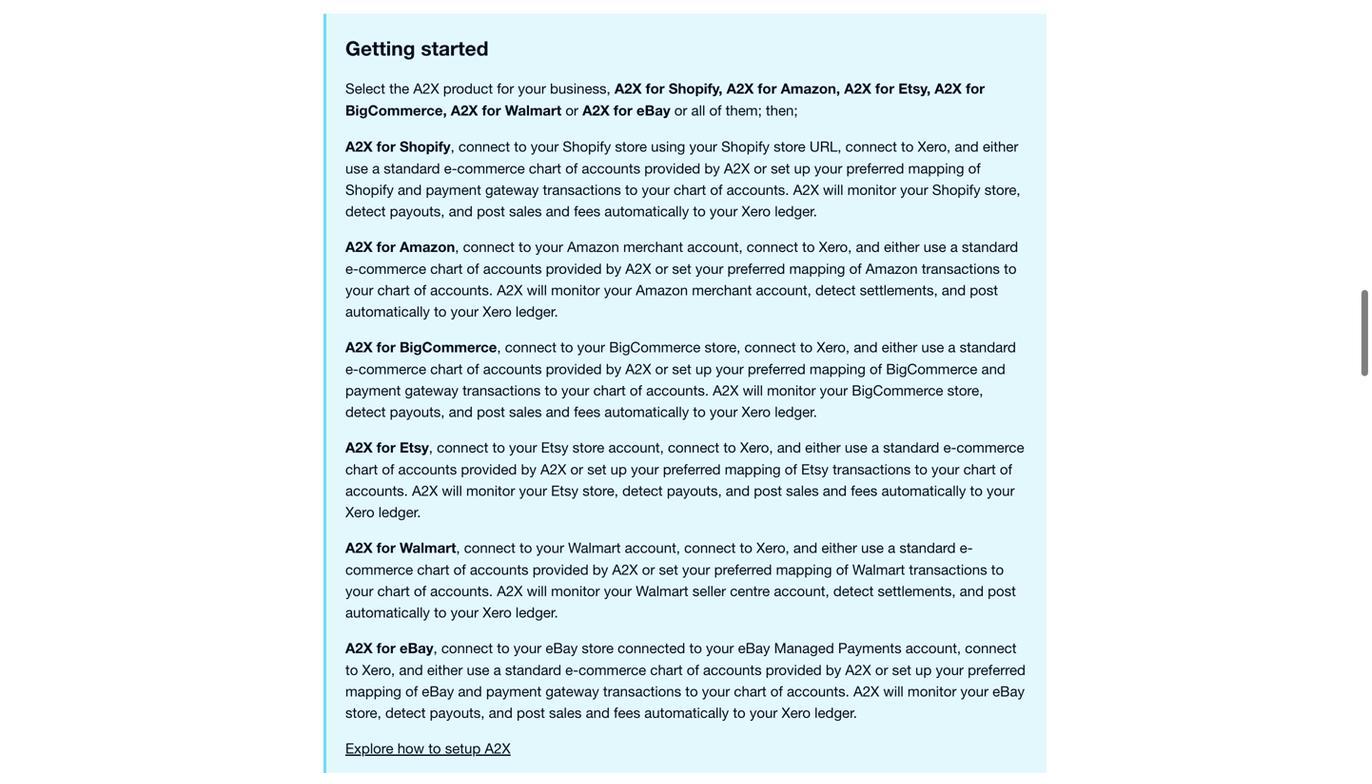 Task type: vqa. For each thing, say whether or not it's contained in the screenshot.
the topmost I
no



Task type: locate. For each thing, give the bounding box(es) containing it.
either
[[983, 138, 1018, 155], [884, 238, 920, 255], [882, 339, 917, 355], [805, 439, 841, 456], [821, 539, 857, 556], [427, 662, 463, 678]]

of
[[709, 102, 722, 118], [565, 160, 578, 176], [968, 160, 981, 176], [710, 181, 723, 198], [467, 260, 479, 277], [849, 260, 862, 277], [414, 282, 426, 298], [467, 361, 479, 377], [870, 361, 882, 377], [630, 382, 642, 399], [382, 461, 394, 478], [785, 461, 797, 478], [1000, 461, 1012, 478], [454, 561, 466, 578], [836, 561, 849, 578], [414, 583, 426, 599], [687, 662, 699, 678], [405, 683, 418, 700], [770, 683, 783, 700]]

or inside , connect to your etsy store account, connect to xero, and either use a standard e-commerce chart of accounts provided by a2x or set up your preferred mapping of etsy transactions to your chart of accounts. a2x will monitor your etsy store, detect payouts, and post sales and fees automatically to your xero ledger.
[[570, 461, 583, 478]]

post
[[477, 203, 505, 219], [970, 282, 998, 298], [477, 403, 505, 420], [754, 482, 782, 499], [988, 583, 1016, 599], [517, 705, 545, 721]]

standard inside the , connect to your bigcommerce store, connect to xero, and either use a standard e-commerce chart of accounts provided by a2x or set up your preferred mapping of bigcommerce and payment gateway transactions to your chart of accounts. a2x will monitor your bigcommerce store, detect payouts, and post sales and fees automatically to your xero ledger.
[[960, 339, 1016, 355]]

preferred inside , connect to your amazon merchant account, connect to xero, and either use a standard e-commerce chart of accounts provided by a2x or set your preferred mapping of amazon transactions to your chart of accounts. a2x will monitor your amazon merchant account, detect settlements, and post automatically to your xero ledger.
[[727, 260, 785, 277]]

store,
[[985, 181, 1021, 198], [705, 339, 741, 355], [947, 382, 983, 399], [582, 482, 618, 499], [345, 705, 381, 721]]

preferred
[[846, 160, 904, 176], [727, 260, 785, 277], [748, 361, 806, 377], [663, 461, 721, 478], [714, 561, 772, 578], [968, 662, 1026, 678]]

of inside or a2x for ebay or all of them; then;
[[709, 102, 722, 118]]

a2x for shopify, a2x for amazon, a2x for etsy, a2x for bigcommerce, a2x for walmart
[[345, 80, 985, 119]]

commerce inside , connect to your etsy store account, connect to xero, and either use a standard e-commerce chart of accounts provided by a2x or set up your preferred mapping of etsy transactions to your chart of accounts. a2x will monitor your etsy store, detect payouts, and post sales and fees automatically to your xero ledger.
[[957, 439, 1024, 456]]

will inside , connect to your amazon merchant account, connect to xero, and either use a standard e-commerce chart of accounts provided by a2x or set your preferred mapping of amazon transactions to your chart of accounts. a2x will monitor your amazon merchant account, detect settlements, and post automatically to your xero ledger.
[[527, 282, 547, 298]]

xero, inside the , connect to your bigcommerce store, connect to xero, and either use a standard e-commerce chart of accounts provided by a2x or set up your preferred mapping of bigcommerce and payment gateway transactions to your chart of accounts. a2x will monitor your bigcommerce store, detect payouts, and post sales and fees automatically to your xero ledger.
[[817, 339, 850, 355]]

2 vertical spatial gateway
[[546, 683, 599, 700]]

ledger.
[[775, 203, 817, 219], [516, 303, 558, 320], [775, 403, 817, 420], [378, 504, 421, 520], [516, 604, 558, 621], [815, 705, 857, 721]]

store, inside , connect to your etsy store account, connect to xero, and either use a standard e-commerce chart of accounts provided by a2x or set up your preferred mapping of etsy transactions to your chart of accounts. a2x will monitor your etsy store, detect payouts, and post sales and fees automatically to your xero ledger.
[[582, 482, 618, 499]]

product
[[443, 80, 493, 97]]

xero inside , connect to your etsy store account, connect to xero, and either use a standard e-commerce chart of accounts provided by a2x or set up your preferred mapping of etsy transactions to your chart of accounts. a2x will monitor your etsy store, detect payouts, and post sales and fees automatically to your xero ledger.
[[345, 504, 374, 520]]

detect
[[345, 203, 386, 219], [815, 282, 856, 298], [345, 403, 386, 420], [622, 482, 663, 499], [833, 583, 874, 599], [385, 705, 426, 721]]

1 vertical spatial payment
[[345, 382, 401, 399]]

0 vertical spatial settlements,
[[860, 282, 938, 298]]

, inside , connect to your shopify store using your shopify store url, connect to xero, and either use a standard e-commerce chart of accounts provided by a2x or set up your preferred mapping of shopify and payment gateway transactions to your chart of accounts. a2x will monitor your shopify store, detect payouts, and post sales and fees automatically to your xero ledger.
[[451, 138, 455, 155]]

will inside , connect to your ebay store connected to your ebay managed payments account, connect to xero, and either use a standard e-commerce chart of accounts provided by a2x or set up your preferred mapping of ebay and payment gateway transactions to your chart of accounts. a2x will monitor your ebay store, detect payouts, and post sales and fees automatically to your xero ledger.
[[883, 683, 904, 700]]

amazon
[[400, 238, 455, 255], [567, 238, 619, 255], [866, 260, 918, 277], [636, 282, 688, 298]]

or inside , connect to your ebay store connected to your ebay managed payments account, connect to xero, and either use a standard e-commerce chart of accounts provided by a2x or set up your preferred mapping of ebay and payment gateway transactions to your chart of accounts. a2x will monitor your ebay store, detect payouts, and post sales and fees automatically to your xero ledger.
[[875, 662, 888, 678]]

will inside , connect to your walmart account, connect to xero, and either use a standard e- commerce chart of accounts provided by a2x or set your preferred mapping of walmart transactions to your chart of accounts. a2x will monitor your walmart seller centre account, detect settlements, and post automatically to your xero ledger.
[[527, 583, 547, 599]]

accounts. up , connect to your etsy store account, connect to xero, and either use a standard e-commerce chart of accounts provided by a2x or set up your preferred mapping of etsy transactions to your chart of accounts. a2x will monitor your etsy store, detect payouts, and post sales and fees automatically to your xero ledger.
[[646, 382, 709, 399]]

monitor
[[847, 181, 896, 198], [551, 282, 600, 298], [767, 382, 816, 399], [466, 482, 515, 499], [551, 583, 600, 599], [908, 683, 957, 700]]

ledger. inside , connect to your walmart account, connect to xero, and either use a standard e- commerce chart of accounts provided by a2x or set your preferred mapping of walmart transactions to your chart of accounts. a2x will monitor your walmart seller centre account, detect settlements, and post automatically to your xero ledger.
[[516, 604, 558, 621]]

by inside the , connect to your bigcommerce store, connect to xero, and either use a standard e-commerce chart of accounts provided by a2x or set up your preferred mapping of bigcommerce and payment gateway transactions to your chart of accounts. a2x will monitor your bigcommerce store, detect payouts, and post sales and fees automatically to your xero ledger.
[[606, 361, 621, 377]]

bigcommerce,
[[345, 102, 447, 119]]

use inside , connect to your ebay store connected to your ebay managed payments account, connect to xero, and either use a standard e-commerce chart of accounts provided by a2x or set up your preferred mapping of ebay and payment gateway transactions to your chart of accounts. a2x will monitor your ebay store, detect payouts, and post sales and fees automatically to your xero ledger.
[[467, 662, 489, 678]]

ledger. inside , connect to your amazon merchant account, connect to xero, and either use a standard e-commerce chart of accounts provided by a2x or set your preferred mapping of amazon transactions to your chart of accounts. a2x will monitor your amazon merchant account, detect settlements, and post automatically to your xero ledger.
[[516, 303, 558, 320]]

standard
[[384, 160, 440, 176], [962, 238, 1018, 255], [960, 339, 1016, 355], [883, 439, 939, 456], [899, 539, 956, 556], [505, 662, 561, 678]]

provided inside , connect to your ebay store connected to your ebay managed payments account, connect to xero, and either use a standard e-commerce chart of accounts provided by a2x or set up your preferred mapping of ebay and payment gateway transactions to your chart of accounts. a2x will monitor your ebay store, detect payouts, and post sales and fees automatically to your xero ledger.
[[766, 662, 822, 678]]

payment
[[426, 181, 481, 198], [345, 382, 401, 399], [486, 683, 542, 700]]

accounts.
[[727, 181, 789, 198], [430, 282, 493, 298], [646, 382, 709, 399], [345, 482, 408, 499], [430, 583, 493, 599], [787, 683, 850, 700]]

set inside , connect to your etsy store account, connect to xero, and either use a standard e-commerce chart of accounts provided by a2x or set up your preferred mapping of etsy transactions to your chart of accounts. a2x will monitor your etsy store, detect payouts, and post sales and fees automatically to your xero ledger.
[[587, 461, 607, 478]]

payouts, up a2x for amazon
[[390, 203, 445, 219]]

store
[[615, 138, 647, 155], [774, 138, 806, 155], [572, 439, 604, 456], [582, 640, 614, 656]]

or
[[565, 102, 578, 118], [674, 102, 687, 118], [754, 160, 767, 176], [655, 260, 668, 277], [655, 361, 668, 377], [570, 461, 583, 478], [642, 561, 655, 578], [875, 662, 888, 678]]

a inside , connect to your ebay store connected to your ebay managed payments account, connect to xero, and either use a standard e-commerce chart of accounts provided by a2x or set up your preferred mapping of ebay and payment gateway transactions to your chart of accounts. a2x will monitor your ebay store, detect payouts, and post sales and fees automatically to your xero ledger.
[[493, 662, 501, 678]]

sales inside , connect to your ebay store connected to your ebay managed payments account, connect to xero, and either use a standard e-commerce chart of accounts provided by a2x or set up your preferred mapping of ebay and payment gateway transactions to your chart of accounts. a2x will monitor your ebay store, detect payouts, and post sales and fees automatically to your xero ledger.
[[549, 705, 582, 721]]

settlements, for a2x for walmart
[[878, 583, 956, 599]]

2 horizontal spatial payment
[[486, 683, 542, 700]]

and
[[955, 138, 979, 155], [398, 181, 422, 198], [449, 203, 473, 219], [546, 203, 570, 219], [856, 238, 880, 255], [942, 282, 966, 298], [854, 339, 878, 355], [981, 361, 1006, 377], [449, 403, 473, 420], [546, 403, 570, 420], [777, 439, 801, 456], [726, 482, 750, 499], [823, 482, 847, 499], [793, 539, 818, 556], [960, 583, 984, 599], [399, 662, 423, 678], [458, 683, 482, 700], [489, 705, 513, 721], [586, 705, 610, 721]]

store, inside , connect to your shopify store using your shopify store url, connect to xero, and either use a standard e-commerce chart of accounts provided by a2x or set up your preferred mapping of shopify and payment gateway transactions to your chart of accounts. a2x will monitor your shopify store, detect payouts, and post sales and fees automatically to your xero ledger.
[[985, 181, 1021, 198]]

a2x for shopify
[[345, 138, 451, 155]]

using
[[651, 138, 685, 155]]

e-
[[444, 160, 457, 176], [345, 260, 359, 277], [345, 361, 359, 377], [943, 439, 957, 456], [960, 539, 973, 556], [565, 662, 579, 678]]

payment inside the , connect to your bigcommerce store, connect to xero, and either use a standard e-commerce chart of accounts provided by a2x or set up your preferred mapping of bigcommerce and payment gateway transactions to your chart of accounts. a2x will monitor your bigcommerce store, detect payouts, and post sales and fees automatically to your xero ledger.
[[345, 382, 401, 399]]

a2x
[[413, 80, 439, 97], [615, 80, 642, 97], [727, 80, 754, 97], [844, 80, 871, 97], [935, 80, 962, 97], [451, 102, 478, 119], [582, 102, 610, 119], [345, 138, 373, 155], [724, 160, 750, 176], [793, 181, 819, 198], [345, 238, 373, 255], [625, 260, 651, 277], [497, 282, 523, 298], [345, 339, 373, 356], [625, 361, 651, 377], [713, 382, 739, 399], [345, 439, 373, 456], [540, 461, 566, 478], [412, 482, 438, 499], [345, 539, 373, 557], [612, 561, 638, 578], [497, 583, 523, 599], [345, 640, 373, 657], [845, 662, 871, 678], [853, 683, 879, 700], [485, 740, 511, 757]]

up inside , connect to your ebay store connected to your ebay managed payments account, connect to xero, and either use a standard e-commerce chart of accounts provided by a2x or set up your preferred mapping of ebay and payment gateway transactions to your chart of accounts. a2x will monitor your ebay store, detect payouts, and post sales and fees automatically to your xero ledger.
[[915, 662, 932, 678]]

chart
[[529, 160, 561, 176], [674, 181, 706, 198], [430, 260, 463, 277], [377, 282, 410, 298], [430, 361, 463, 377], [593, 382, 626, 399], [345, 461, 378, 478], [963, 461, 996, 478], [417, 561, 450, 578], [377, 583, 410, 599], [650, 662, 683, 678], [734, 683, 767, 700]]

1 vertical spatial gateway
[[405, 382, 459, 399]]

ledger. inside , connect to your etsy store account, connect to xero, and either use a standard e-commerce chart of accounts provided by a2x or set up your preferred mapping of etsy transactions to your chart of accounts. a2x will monitor your etsy store, detect payouts, and post sales and fees automatically to your xero ledger.
[[378, 504, 421, 520]]

store for a2x for ebay
[[582, 640, 614, 656]]

accounts. inside , connect to your etsy store account, connect to xero, and either use a standard e-commerce chart of accounts provided by a2x or set up your preferred mapping of etsy transactions to your chart of accounts. a2x will monitor your etsy store, detect payouts, and post sales and fees automatically to your xero ledger.
[[345, 482, 408, 499]]

,
[[451, 138, 455, 155], [455, 238, 459, 255], [497, 339, 501, 355], [429, 439, 433, 456], [456, 539, 460, 556], [433, 640, 437, 656]]

store inside , connect to your etsy store account, connect to xero, and either use a standard e-commerce chart of accounts provided by a2x or set up your preferred mapping of etsy transactions to your chart of accounts. a2x will monitor your etsy store, detect payouts, and post sales and fees automatically to your xero ledger.
[[572, 439, 604, 456]]

setup
[[445, 740, 481, 757]]

detect inside the , connect to your bigcommerce store, connect to xero, and either use a standard e-commerce chart of accounts provided by a2x or set up your preferred mapping of bigcommerce and payment gateway transactions to your chart of accounts. a2x will monitor your bigcommerce store, detect payouts, and post sales and fees automatically to your xero ledger.
[[345, 403, 386, 420]]

centre
[[730, 583, 770, 599]]

ledger. inside the , connect to your bigcommerce store, connect to xero, and either use a standard e-commerce chart of accounts provided by a2x or set up your preferred mapping of bigcommerce and payment gateway transactions to your chart of accounts. a2x will monitor your bigcommerce store, detect payouts, and post sales and fees automatically to your xero ledger.
[[775, 403, 817, 420]]

, connect to your amazon merchant account, connect to xero, and either use a standard e-commerce chart of accounts provided by a2x or set your preferred mapping of amazon transactions to your chart of accounts. a2x will monitor your amazon merchant account, detect settlements, and post automatically to your xero ledger.
[[345, 238, 1018, 320]]

xero, inside , connect to your etsy store account, connect to xero, and either use a standard e-commerce chart of accounts provided by a2x or set up your preferred mapping of etsy transactions to your chart of accounts. a2x will monitor your etsy store, detect payouts, and post sales and fees automatically to your xero ledger.
[[740, 439, 773, 456]]

sales
[[509, 203, 542, 219], [509, 403, 542, 420], [786, 482, 819, 499], [549, 705, 582, 721]]

payouts,
[[390, 203, 445, 219], [390, 403, 445, 420], [667, 482, 722, 499], [430, 705, 485, 721]]

payment inside , connect to your ebay store connected to your ebay managed payments account, connect to xero, and either use a standard e-commerce chart of accounts provided by a2x or set up your preferred mapping of ebay and payment gateway transactions to your chart of accounts. a2x will monitor your ebay store, detect payouts, and post sales and fees automatically to your xero ledger.
[[486, 683, 542, 700]]

sales inside , connect to your shopify store using your shopify store url, connect to xero, and either use a standard e-commerce chart of accounts provided by a2x or set up your preferred mapping of shopify and payment gateway transactions to your chart of accounts. a2x will monitor your shopify store, detect payouts, and post sales and fees automatically to your xero ledger.
[[509, 203, 542, 219]]

accounts. down managed on the right
[[787, 683, 850, 700]]

payouts, inside , connect to your ebay store connected to your ebay managed payments account, connect to xero, and either use a standard e-commerce chart of accounts provided by a2x or set up your preferred mapping of ebay and payment gateway transactions to your chart of accounts. a2x will monitor your ebay store, detect payouts, and post sales and fees automatically to your xero ledger.
[[430, 705, 485, 721]]

commerce inside , connect to your shopify store using your shopify store url, connect to xero, and either use a standard e-commerce chart of accounts provided by a2x or set up your preferred mapping of shopify and payment gateway transactions to your chart of accounts. a2x will monitor your shopify store, detect payouts, and post sales and fees automatically to your xero ledger.
[[457, 160, 525, 176]]

0 vertical spatial gateway
[[485, 181, 539, 198]]

, connect to your shopify store using your shopify store url, connect to xero, and either use a standard e-commerce chart of accounts provided by a2x or set up your preferred mapping of shopify and payment gateway transactions to your chart of accounts. a2x will monitor your shopify store, detect payouts, and post sales and fees automatically to your xero ledger.
[[345, 138, 1021, 219]]

accounts inside , connect to your amazon merchant account, connect to xero, and either use a standard e-commerce chart of accounts provided by a2x or set your preferred mapping of amazon transactions to your chart of accounts. a2x will monitor your amazon merchant account, detect settlements, and post automatically to your xero ledger.
[[483, 260, 542, 277]]

settlements,
[[860, 282, 938, 298], [878, 583, 956, 599]]

provided inside , connect to your walmart account, connect to xero, and either use a standard e- commerce chart of accounts provided by a2x or set your preferred mapping of walmart transactions to your chart of accounts. a2x will monitor your walmart seller centre account, detect settlements, and post automatically to your xero ledger.
[[533, 561, 589, 578]]

0 horizontal spatial payment
[[345, 382, 401, 399]]

set inside , connect to your ebay store connected to your ebay managed payments account, connect to xero, and either use a standard e-commerce chart of accounts provided by a2x or set up your preferred mapping of ebay and payment gateway transactions to your chart of accounts. a2x will monitor your ebay store, detect payouts, and post sales and fees automatically to your xero ledger.
[[892, 662, 911, 678]]

transactions inside , connect to your etsy store account, connect to xero, and either use a standard e-commerce chart of accounts provided by a2x or set up your preferred mapping of etsy transactions to your chart of accounts. a2x will monitor your etsy store, detect payouts, and post sales and fees automatically to your xero ledger.
[[833, 461, 911, 478]]

walmart inside a2x for shopify, a2x for amazon, a2x for etsy, a2x for bigcommerce, a2x for walmart
[[505, 102, 562, 119]]

or inside , connect to your walmart account, connect to xero, and either use a standard e- commerce chart of accounts provided by a2x or set your preferred mapping of walmart transactions to your chart of accounts. a2x will monitor your walmart seller centre account, detect settlements, and post automatically to your xero ledger.
[[642, 561, 655, 578]]

standard inside , connect to your etsy store account, connect to xero, and either use a standard e-commerce chart of accounts provided by a2x or set up your preferred mapping of etsy transactions to your chart of accounts. a2x will monitor your etsy store, detect payouts, and post sales and fees automatically to your xero ledger.
[[883, 439, 939, 456]]

accounts inside , connect to your shopify store using your shopify store url, connect to xero, and either use a standard e-commerce chart of accounts provided by a2x or set up your preferred mapping of shopify and payment gateway transactions to your chart of accounts. a2x will monitor your shopify store, detect payouts, and post sales and fees automatically to your xero ledger.
[[582, 160, 640, 176]]

xero, inside , connect to your shopify store using your shopify store url, connect to xero, and either use a standard e-commerce chart of accounts provided by a2x or set up your preferred mapping of shopify and payment gateway transactions to your chart of accounts. a2x will monitor your shopify store, detect payouts, and post sales and fees automatically to your xero ledger.
[[918, 138, 951, 155]]

to
[[514, 138, 527, 155], [901, 138, 914, 155], [625, 181, 638, 198], [693, 203, 706, 219], [519, 238, 531, 255], [802, 238, 815, 255], [1004, 260, 1017, 277], [434, 303, 447, 320], [561, 339, 573, 355], [800, 339, 813, 355], [545, 382, 557, 399], [693, 403, 706, 420], [492, 439, 505, 456], [723, 439, 736, 456], [915, 461, 928, 478], [970, 482, 983, 499], [520, 539, 532, 556], [740, 539, 752, 556], [991, 561, 1004, 578], [434, 604, 447, 621], [497, 640, 510, 656], [689, 640, 702, 656], [345, 662, 358, 678], [685, 683, 698, 700], [733, 705, 746, 721], [428, 740, 441, 757]]

post inside the , connect to your bigcommerce store, connect to xero, and either use a standard e-commerce chart of accounts provided by a2x or set up your preferred mapping of bigcommerce and payment gateway transactions to your chart of accounts. a2x will monitor your bigcommerce store, detect payouts, and post sales and fees automatically to your xero ledger.
[[477, 403, 505, 420]]

provided inside , connect to your etsy store account, connect to xero, and either use a standard e-commerce chart of accounts provided by a2x or set up your preferred mapping of etsy transactions to your chart of accounts. a2x will monitor your etsy store, detect payouts, and post sales and fees automatically to your xero ledger.
[[461, 461, 517, 478]]

automatically
[[604, 203, 689, 219], [345, 303, 430, 320], [604, 403, 689, 420], [882, 482, 966, 499], [345, 604, 430, 621], [644, 705, 729, 721]]

, for a2x for shopify
[[451, 138, 455, 155]]

for
[[497, 80, 514, 97], [646, 80, 665, 97], [758, 80, 777, 97], [875, 80, 894, 97], [966, 80, 985, 97], [482, 102, 501, 119], [614, 102, 633, 119], [377, 138, 396, 155], [377, 238, 396, 255], [377, 339, 396, 356], [377, 439, 396, 456], [377, 539, 396, 557], [377, 640, 396, 657]]

how
[[397, 740, 424, 757]]

post inside , connect to your amazon merchant account, connect to xero, and either use a standard e-commerce chart of accounts provided by a2x or set your preferred mapping of amazon transactions to your chart of accounts. a2x will monitor your amazon merchant account, detect settlements, and post automatically to your xero ledger.
[[970, 282, 998, 298]]

account,
[[687, 238, 743, 255], [756, 282, 811, 298], [608, 439, 664, 456], [625, 539, 680, 556], [774, 583, 829, 599], [906, 640, 961, 656]]

use
[[345, 160, 368, 176], [924, 238, 946, 255], [921, 339, 944, 355], [845, 439, 868, 456], [861, 539, 884, 556], [467, 662, 489, 678]]

by
[[704, 160, 720, 176], [606, 260, 621, 277], [606, 361, 621, 377], [521, 461, 537, 478], [593, 561, 608, 578], [826, 662, 841, 678]]

started
[[421, 36, 489, 60]]

payments
[[838, 640, 902, 656]]

1 horizontal spatial merchant
[[692, 282, 752, 298]]

up inside , connect to your etsy store account, connect to xero, and either use a standard e-commerce chart of accounts provided by a2x or set up your preferred mapping of etsy transactions to your chart of accounts. a2x will monitor your etsy store, detect payouts, and post sales and fees automatically to your xero ledger.
[[611, 461, 627, 478]]

merchant
[[623, 238, 683, 255], [692, 282, 752, 298]]

connect
[[459, 138, 510, 155], [846, 138, 897, 155], [463, 238, 515, 255], [747, 238, 798, 255], [505, 339, 557, 355], [745, 339, 796, 355], [437, 439, 488, 456], [668, 439, 719, 456], [464, 539, 516, 556], [684, 539, 736, 556], [441, 640, 493, 656], [965, 640, 1017, 656]]

payouts, up setup
[[430, 705, 485, 721]]

transactions
[[543, 181, 621, 198], [922, 260, 1000, 277], [462, 382, 541, 399], [833, 461, 911, 478], [909, 561, 987, 578], [603, 683, 681, 700]]

ebay
[[637, 102, 670, 119], [400, 640, 433, 657], [546, 640, 578, 656], [738, 640, 770, 656], [422, 683, 454, 700], [993, 683, 1025, 700]]

shopify
[[400, 138, 451, 155], [563, 138, 611, 155], [721, 138, 770, 155], [345, 181, 394, 198], [932, 181, 981, 198]]

standard inside , connect to your shopify store using your shopify store url, connect to xero, and either use a standard e-commerce chart of accounts provided by a2x or set up your preferred mapping of shopify and payment gateway transactions to your chart of accounts. a2x will monitor your shopify store, detect payouts, and post sales and fees automatically to your xero ledger.
[[384, 160, 440, 176]]

preferred inside , connect to your ebay store connected to your ebay managed payments account, connect to xero, and either use a standard e-commerce chart of accounts provided by a2x or set up your preferred mapping of ebay and payment gateway transactions to your chart of accounts. a2x will monitor your ebay store, detect payouts, and post sales and fees automatically to your xero ledger.
[[968, 662, 1026, 678]]

accounts. down the a2x for etsy
[[345, 482, 408, 499]]

your
[[518, 80, 546, 97], [531, 138, 559, 155], [689, 138, 717, 155], [814, 160, 842, 176], [642, 181, 670, 198], [900, 181, 928, 198], [710, 203, 738, 219], [535, 238, 563, 255], [695, 260, 723, 277], [345, 282, 373, 298], [604, 282, 632, 298], [451, 303, 479, 320], [577, 339, 605, 355], [716, 361, 744, 377], [561, 382, 589, 399], [820, 382, 848, 399], [710, 403, 738, 420], [509, 439, 537, 456], [631, 461, 659, 478], [931, 461, 960, 478], [519, 482, 547, 499], [987, 482, 1015, 499], [536, 539, 564, 556], [682, 561, 710, 578], [345, 583, 373, 599], [604, 583, 632, 599], [451, 604, 479, 621], [514, 640, 542, 656], [706, 640, 734, 656], [936, 662, 964, 678], [702, 683, 730, 700], [961, 683, 989, 700], [750, 705, 778, 721]]

0 horizontal spatial merchant
[[623, 238, 683, 255]]

commerce inside the , connect to your bigcommerce store, connect to xero, and either use a standard e-commerce chart of accounts provided by a2x or set up your preferred mapping of bigcommerce and payment gateway transactions to your chart of accounts. a2x will monitor your bigcommerce store, detect payouts, and post sales and fees automatically to your xero ledger.
[[359, 361, 426, 377]]

account, inside , connect to your etsy store account, connect to xero, and either use a standard e-commerce chart of accounts provided by a2x or set up your preferred mapping of etsy transactions to your chart of accounts. a2x will monitor your etsy store, detect payouts, and post sales and fees automatically to your xero ledger.
[[608, 439, 664, 456]]

xero, inside , connect to your amazon merchant account, connect to xero, and either use a standard e-commerce chart of accounts provided by a2x or set your preferred mapping of amazon transactions to your chart of accounts. a2x will monitor your amazon merchant account, detect settlements, and post automatically to your xero ledger.
[[819, 238, 852, 255]]

seller
[[692, 583, 726, 599]]

a2x for walmart
[[345, 539, 456, 557]]

by inside , connect to your amazon merchant account, connect to xero, and either use a standard e-commerce chart of accounts provided by a2x or set your preferred mapping of amazon transactions to your chart of accounts. a2x will monitor your amazon merchant account, detect settlements, and post automatically to your xero ledger.
[[606, 260, 621, 277]]

set
[[771, 160, 790, 176], [672, 260, 691, 277], [672, 361, 691, 377], [587, 461, 607, 478], [659, 561, 678, 578], [892, 662, 911, 678]]

1 horizontal spatial payment
[[426, 181, 481, 198]]

managed
[[774, 640, 834, 656]]

accounts. down them;
[[727, 181, 789, 198]]

preferred inside , connect to your shopify store using your shopify store url, connect to xero, and either use a standard e-commerce chart of accounts provided by a2x or set up your preferred mapping of shopify and payment gateway transactions to your chart of accounts. a2x will monitor your shopify store, detect payouts, and post sales and fees automatically to your xero ledger.
[[846, 160, 904, 176]]

a2x for ebay
[[345, 640, 433, 657]]

transactions inside , connect to your shopify store using your shopify store url, connect to xero, and either use a standard e-commerce chart of accounts provided by a2x or set up your preferred mapping of shopify and payment gateway transactions to your chart of accounts. a2x will monitor your shopify store, detect payouts, and post sales and fees automatically to your xero ledger.
[[543, 181, 621, 198]]

up inside the , connect to your bigcommerce store, connect to xero, and either use a standard e-commerce chart of accounts provided by a2x or set up your preferred mapping of bigcommerce and payment gateway transactions to your chart of accounts. a2x will monitor your bigcommerce store, detect payouts, and post sales and fees automatically to your xero ledger.
[[695, 361, 712, 377]]

etsy
[[400, 439, 429, 456], [541, 439, 569, 456], [801, 461, 829, 478], [551, 482, 579, 499]]

post inside , connect to your etsy store account, connect to xero, and either use a standard e-commerce chart of accounts provided by a2x or set up your preferred mapping of etsy transactions to your chart of accounts. a2x will monitor your etsy store, detect payouts, and post sales and fees automatically to your xero ledger.
[[754, 482, 782, 499]]

0 vertical spatial merchant
[[623, 238, 683, 255]]

xero
[[742, 203, 771, 219], [483, 303, 512, 320], [742, 403, 771, 420], [345, 504, 374, 520], [483, 604, 512, 621], [782, 705, 811, 721]]

or inside the , connect to your bigcommerce store, connect to xero, and either use a standard e-commerce chart of accounts provided by a2x or set up your preferred mapping of bigcommerce and payment gateway transactions to your chart of accounts. a2x will monitor your bigcommerce store, detect payouts, and post sales and fees automatically to your xero ledger.
[[655, 361, 668, 377]]

provided
[[644, 160, 700, 176], [546, 260, 602, 277], [546, 361, 602, 377], [461, 461, 517, 478], [533, 561, 589, 578], [766, 662, 822, 678]]

automatically inside the , connect to your bigcommerce store, connect to xero, and either use a standard e-commerce chart of accounts provided by a2x or set up your preferred mapping of bigcommerce and payment gateway transactions to your chart of accounts. a2x will monitor your bigcommerce store, detect payouts, and post sales and fees automatically to your xero ledger.
[[604, 403, 689, 420]]

accounts. up a2x for bigcommerce
[[430, 282, 493, 298]]

accounts inside , connect to your ebay store connected to your ebay managed payments account, connect to xero, and either use a standard e-commerce chart of accounts provided by a2x or set up your preferred mapping of ebay and payment gateway transactions to your chart of accounts. a2x will monitor your ebay store, detect payouts, and post sales and fees automatically to your xero ledger.
[[703, 662, 762, 678]]

xero,
[[918, 138, 951, 155], [819, 238, 852, 255], [817, 339, 850, 355], [740, 439, 773, 456], [756, 539, 789, 556], [362, 662, 395, 678]]

payouts, up , connect to your walmart account, connect to xero, and either use a standard e- commerce chart of accounts provided by a2x or set your preferred mapping of walmart transactions to your chart of accounts. a2x will monitor your walmart seller centre account, detect settlements, and post automatically to your xero ledger.
[[667, 482, 722, 499]]

accounts. down the a2x for walmart
[[430, 583, 493, 599]]

accounts. inside , connect to your walmart account, connect to xero, and either use a standard e- commerce chart of accounts provided by a2x or set your preferred mapping of walmart transactions to your chart of accounts. a2x will monitor your walmart seller centre account, detect settlements, and post automatically to your xero ledger.
[[430, 583, 493, 599]]

store inside , connect to your ebay store connected to your ebay managed payments account, connect to xero, and either use a standard e-commerce chart of accounts provided by a2x or set up your preferred mapping of ebay and payment gateway transactions to your chart of accounts. a2x will monitor your ebay store, detect payouts, and post sales and fees automatically to your xero ledger.
[[582, 640, 614, 656]]

fees inside , connect to your ebay store connected to your ebay managed payments account, connect to xero, and either use a standard e-commerce chart of accounts provided by a2x or set up your preferred mapping of ebay and payment gateway transactions to your chart of accounts. a2x will monitor your ebay store, detect payouts, and post sales and fees automatically to your xero ledger.
[[614, 705, 640, 721]]

, for a2x for amazon
[[455, 238, 459, 255]]

fees
[[574, 203, 601, 219], [574, 403, 601, 420], [851, 482, 878, 499], [614, 705, 640, 721]]

etsy,
[[898, 80, 931, 97]]

mapping
[[908, 160, 964, 176], [789, 260, 845, 277], [810, 361, 866, 377], [725, 461, 781, 478], [776, 561, 832, 578], [345, 683, 401, 700]]

bigcommerce
[[400, 339, 497, 356], [609, 339, 701, 355], [886, 361, 978, 377], [852, 382, 943, 399]]

2 vertical spatial payment
[[486, 683, 542, 700]]

all
[[691, 102, 705, 118]]

select the a2x product for your business,
[[345, 80, 615, 97]]

will inside , connect to your etsy store account, connect to xero, and either use a standard e-commerce chart of accounts provided by a2x or set up your preferred mapping of etsy transactions to your chart of accounts. a2x will monitor your etsy store, detect payouts, and post sales and fees automatically to your xero ledger.
[[442, 482, 462, 499]]

automatically inside , connect to your ebay store connected to your ebay managed payments account, connect to xero, and either use a standard e-commerce chart of accounts provided by a2x or set up your preferred mapping of ebay and payment gateway transactions to your chart of accounts. a2x will monitor your ebay store, detect payouts, and post sales and fees automatically to your xero ledger.
[[644, 705, 729, 721]]

1 horizontal spatial gateway
[[485, 181, 539, 198]]

store for a2x for etsy
[[572, 439, 604, 456]]

2 horizontal spatial gateway
[[546, 683, 599, 700]]

commerce
[[457, 160, 525, 176], [359, 260, 426, 277], [359, 361, 426, 377], [957, 439, 1024, 456], [345, 561, 413, 578], [579, 662, 646, 678]]

gateway
[[485, 181, 539, 198], [405, 382, 459, 399], [546, 683, 599, 700]]

payouts, up the a2x for etsy
[[390, 403, 445, 420]]

a
[[372, 160, 380, 176], [950, 238, 958, 255], [948, 339, 956, 355], [871, 439, 879, 456], [888, 539, 896, 556], [493, 662, 501, 678]]

url,
[[810, 138, 842, 155]]

walmart
[[505, 102, 562, 119], [400, 539, 456, 557], [568, 539, 621, 556], [852, 561, 905, 578], [636, 583, 689, 599]]

provided inside , connect to your amazon merchant account, connect to xero, and either use a standard e-commerce chart of accounts provided by a2x or set your preferred mapping of amazon transactions to your chart of accounts. a2x will monitor your amazon merchant account, detect settlements, and post automatically to your xero ledger.
[[546, 260, 602, 277]]

set inside the , connect to your bigcommerce store, connect to xero, and either use a standard e-commerce chart of accounts provided by a2x or set up your preferred mapping of bigcommerce and payment gateway transactions to your chart of accounts. a2x will monitor your bigcommerce store, detect payouts, and post sales and fees automatically to your xero ledger.
[[672, 361, 691, 377]]

set inside , connect to your walmart account, connect to xero, and either use a standard e- commerce chart of accounts provided by a2x or set your preferred mapping of walmart transactions to your chart of accounts. a2x will monitor your walmart seller centre account, detect settlements, and post automatically to your xero ledger.
[[659, 561, 678, 578]]

accounts. inside , connect to your amazon merchant account, connect to xero, and either use a standard e-commerce chart of accounts provided by a2x or set your preferred mapping of amazon transactions to your chart of accounts. a2x will monitor your amazon merchant account, detect settlements, and post automatically to your xero ledger.
[[430, 282, 493, 298]]

, connect to your etsy store account, connect to xero, and either use a standard e-commerce chart of accounts provided by a2x or set up your preferred mapping of etsy transactions to your chart of accounts. a2x will monitor your etsy store, detect payouts, and post sales and fees automatically to your xero ledger.
[[345, 439, 1024, 520]]

a2x for etsy
[[345, 439, 429, 456]]

accounts
[[582, 160, 640, 176], [483, 260, 542, 277], [483, 361, 542, 377], [398, 461, 457, 478], [470, 561, 529, 578], [703, 662, 762, 678]]

will
[[823, 181, 843, 198], [527, 282, 547, 298], [743, 382, 763, 399], [442, 482, 462, 499], [527, 583, 547, 599], [883, 683, 904, 700]]

monitor inside , connect to your ebay store connected to your ebay managed payments account, connect to xero, and either use a standard e-commerce chart of accounts provided by a2x or set up your preferred mapping of ebay and payment gateway transactions to your chart of accounts. a2x will monitor your ebay store, detect payouts, and post sales and fees automatically to your xero ledger.
[[908, 683, 957, 700]]

, connect to your ebay store connected to your ebay managed payments account, connect to xero, and either use a standard e-commerce chart of accounts provided by a2x or set up your preferred mapping of ebay and payment gateway transactions to your chart of accounts. a2x will monitor your ebay store, detect payouts, and post sales and fees automatically to your xero ledger.
[[345, 640, 1026, 721]]

1 vertical spatial settlements,
[[878, 583, 956, 599]]

accounts inside , connect to your etsy store account, connect to xero, and either use a standard e-commerce chart of accounts provided by a2x or set up your preferred mapping of etsy transactions to your chart of accounts. a2x will monitor your etsy store, detect payouts, and post sales and fees automatically to your xero ledger.
[[398, 461, 457, 478]]

up
[[794, 160, 810, 176], [695, 361, 712, 377], [611, 461, 627, 478], [915, 662, 932, 678]]

xero inside , connect to your walmart account, connect to xero, and either use a standard e- commerce chart of accounts provided by a2x or set your preferred mapping of walmart transactions to your chart of accounts. a2x will monitor your walmart seller centre account, detect settlements, and post automatically to your xero ledger.
[[483, 604, 512, 621]]

0 horizontal spatial gateway
[[405, 382, 459, 399]]

by inside , connect to your shopify store using your shopify store url, connect to xero, and either use a standard e-commerce chart of accounts provided by a2x or set up your preferred mapping of shopify and payment gateway transactions to your chart of accounts. a2x will monitor your shopify store, detect payouts, and post sales and fees automatically to your xero ledger.
[[704, 160, 720, 176]]

use inside , connect to your walmart account, connect to xero, and either use a standard e- commerce chart of accounts provided by a2x or set your preferred mapping of walmart transactions to your chart of accounts. a2x will monitor your walmart seller centre account, detect settlements, and post automatically to your xero ledger.
[[861, 539, 884, 556]]

0 vertical spatial payment
[[426, 181, 481, 198]]



Task type: describe. For each thing, give the bounding box(es) containing it.
use inside , connect to your amazon merchant account, connect to xero, and either use a standard e-commerce chart of accounts provided by a2x or set your preferred mapping of amazon transactions to your chart of accounts. a2x will monitor your amazon merchant account, detect settlements, and post automatically to your xero ledger.
[[924, 238, 946, 255]]

business,
[[550, 80, 611, 97]]

use inside , connect to your etsy store account, connect to xero, and either use a standard e-commerce chart of accounts provided by a2x or set up your preferred mapping of etsy transactions to your chart of accounts. a2x will monitor your etsy store, detect payouts, and post sales and fees automatically to your xero ledger.
[[845, 439, 868, 456]]

automatically inside , connect to your shopify store using your shopify store url, connect to xero, and either use a standard e-commerce chart of accounts provided by a2x or set up your preferred mapping of shopify and payment gateway transactions to your chart of accounts. a2x will monitor your shopify store, detect payouts, and post sales and fees automatically to your xero ledger.
[[604, 203, 689, 219]]

gateway inside , connect to your shopify store using your shopify store url, connect to xero, and either use a standard e-commerce chart of accounts provided by a2x or set up your preferred mapping of shopify and payment gateway transactions to your chart of accounts. a2x will monitor your shopify store, detect payouts, and post sales and fees automatically to your xero ledger.
[[485, 181, 539, 198]]

payouts, inside , connect to your etsy store account, connect to xero, and either use a standard e-commerce chart of accounts provided by a2x or set up your preferred mapping of etsy transactions to your chart of accounts. a2x will monitor your etsy store, detect payouts, and post sales and fees automatically to your xero ledger.
[[667, 482, 722, 499]]

xero, inside , connect to your ebay store connected to your ebay managed payments account, connect to xero, and either use a standard e-commerce chart of accounts provided by a2x or set up your preferred mapping of ebay and payment gateway transactions to your chart of accounts. a2x will monitor your ebay store, detect payouts, and post sales and fees automatically to your xero ledger.
[[362, 662, 395, 678]]

or inside , connect to your shopify store using your shopify store url, connect to xero, and either use a standard e-commerce chart of accounts provided by a2x or set up your preferred mapping of shopify and payment gateway transactions to your chart of accounts. a2x will monitor your shopify store, detect payouts, and post sales and fees automatically to your xero ledger.
[[754, 160, 767, 176]]

getting started
[[345, 36, 489, 60]]

will inside the , connect to your bigcommerce store, connect to xero, and either use a standard e-commerce chart of accounts provided by a2x or set up your preferred mapping of bigcommerce and payment gateway transactions to your chart of accounts. a2x will monitor your bigcommerce store, detect payouts, and post sales and fees automatically to your xero ledger.
[[743, 382, 763, 399]]

fees inside , connect to your etsy store account, connect to xero, and either use a standard e-commerce chart of accounts provided by a2x or set up your preferred mapping of etsy transactions to your chart of accounts. a2x will monitor your etsy store, detect payouts, and post sales and fees automatically to your xero ledger.
[[851, 482, 878, 499]]

automatically inside , connect to your amazon merchant account, connect to xero, and either use a standard e-commerce chart of accounts provided by a2x or set your preferred mapping of amazon transactions to your chart of accounts. a2x will monitor your amazon merchant account, detect settlements, and post automatically to your xero ledger.
[[345, 303, 430, 320]]

, connect to your walmart account, connect to xero, and either use a standard e- commerce chart of accounts provided by a2x or set your preferred mapping of walmart transactions to your chart of accounts. a2x will monitor your walmart seller centre account, detect settlements, and post automatically to your xero ledger.
[[345, 539, 1016, 621]]

commerce inside , connect to your walmart account, connect to xero, and either use a standard e- commerce chart of accounts provided by a2x or set your preferred mapping of walmart transactions to your chart of accounts. a2x will monitor your walmart seller centre account, detect settlements, and post automatically to your xero ledger.
[[345, 561, 413, 578]]

accounts. inside , connect to your ebay store connected to your ebay managed payments account, connect to xero, and either use a standard e-commerce chart of accounts provided by a2x or set up your preferred mapping of ebay and payment gateway transactions to your chart of accounts. a2x will monitor your ebay store, detect payouts, and post sales and fees automatically to your xero ledger.
[[787, 683, 850, 700]]

explore how to setup a2x
[[345, 740, 511, 757]]

commerce inside , connect to your ebay store connected to your ebay managed payments account, connect to xero, and either use a standard e-commerce chart of accounts provided by a2x or set up your preferred mapping of ebay and payment gateway transactions to your chart of accounts. a2x will monitor your ebay store, detect payouts, and post sales and fees automatically to your xero ledger.
[[579, 662, 646, 678]]

, for a2x for bigcommerce
[[497, 339, 501, 355]]

select
[[345, 80, 385, 97]]

mapping inside the , connect to your bigcommerce store, connect to xero, and either use a standard e-commerce chart of accounts provided by a2x or set up your preferred mapping of bigcommerce and payment gateway transactions to your chart of accounts. a2x will monitor your bigcommerce store, detect payouts, and post sales and fees automatically to your xero ledger.
[[810, 361, 866, 377]]

up inside , connect to your shopify store using your shopify store url, connect to xero, and either use a standard e-commerce chart of accounts provided by a2x or set up your preferred mapping of shopify and payment gateway transactions to your chart of accounts. a2x will monitor your shopify store, detect payouts, and post sales and fees automatically to your xero ledger.
[[794, 160, 810, 176]]

either inside , connect to your amazon merchant account, connect to xero, and either use a standard e-commerce chart of accounts provided by a2x or set your preferred mapping of amazon transactions to your chart of accounts. a2x will monitor your amazon merchant account, detect settlements, and post automatically to your xero ledger.
[[884, 238, 920, 255]]

mapping inside , connect to your shopify store using your shopify store url, connect to xero, and either use a standard e-commerce chart of accounts provided by a2x or set up your preferred mapping of shopify and payment gateway transactions to your chart of accounts. a2x will monitor your shopify store, detect payouts, and post sales and fees automatically to your xero ledger.
[[908, 160, 964, 176]]

monitor inside the , connect to your bigcommerce store, connect to xero, and either use a standard e-commerce chart of accounts provided by a2x or set up your preferred mapping of bigcommerce and payment gateway transactions to your chart of accounts. a2x will monitor your bigcommerce store, detect payouts, and post sales and fees automatically to your xero ledger.
[[767, 382, 816, 399]]

connected
[[618, 640, 685, 656]]

detect inside , connect to your ebay store connected to your ebay managed payments account, connect to xero, and either use a standard e-commerce chart of accounts provided by a2x or set up your preferred mapping of ebay and payment gateway transactions to your chart of accounts. a2x will monitor your ebay store, detect payouts, and post sales and fees automatically to your xero ledger.
[[385, 705, 426, 721]]

store for a2x for shopify
[[615, 138, 647, 155]]

explore how to setup a2x link
[[345, 738, 1028, 759]]

post inside , connect to your shopify store using your shopify store url, connect to xero, and either use a standard e-commerce chart of accounts provided by a2x or set up your preferred mapping of shopify and payment gateway transactions to your chart of accounts. a2x will monitor your shopify store, detect payouts, and post sales and fees automatically to your xero ledger.
[[477, 203, 505, 219]]

either inside , connect to your etsy store account, connect to xero, and either use a standard e-commerce chart of accounts provided by a2x or set up your preferred mapping of etsy transactions to your chart of accounts. a2x will monitor your etsy store, detect payouts, and post sales and fees automatically to your xero ledger.
[[805, 439, 841, 456]]

sales inside the , connect to your bigcommerce store, connect to xero, and either use a standard e-commerce chart of accounts provided by a2x or set up your preferred mapping of bigcommerce and payment gateway transactions to your chart of accounts. a2x will monitor your bigcommerce store, detect payouts, and post sales and fees automatically to your xero ledger.
[[509, 403, 542, 420]]

, for a2x for walmart
[[456, 539, 460, 556]]

monitor inside , connect to your amazon merchant account, connect to xero, and either use a standard e-commerce chart of accounts provided by a2x or set your preferred mapping of amazon transactions to your chart of accounts. a2x will monitor your amazon merchant account, detect settlements, and post automatically to your xero ledger.
[[551, 282, 600, 298]]

, for a2x for ebay
[[433, 640, 437, 656]]

either inside , connect to your ebay store connected to your ebay managed payments account, connect to xero, and either use a standard e-commerce chart of accounts provided by a2x or set up your preferred mapping of ebay and payment gateway transactions to your chart of accounts. a2x will monitor your ebay store, detect payouts, and post sales and fees automatically to your xero ledger.
[[427, 662, 463, 678]]

e- inside , connect to your shopify store using your shopify store url, connect to xero, and either use a standard e-commerce chart of accounts provided by a2x or set up your preferred mapping of shopify and payment gateway transactions to your chart of accounts. a2x will monitor your shopify store, detect payouts, and post sales and fees automatically to your xero ledger.
[[444, 160, 457, 176]]

the
[[389, 80, 409, 97]]

then;
[[766, 102, 798, 118]]

a inside the , connect to your bigcommerce store, connect to xero, and either use a standard e-commerce chart of accounts provided by a2x or set up your preferred mapping of bigcommerce and payment gateway transactions to your chart of accounts. a2x will monitor your bigcommerce store, detect payouts, and post sales and fees automatically to your xero ledger.
[[948, 339, 956, 355]]

by inside , connect to your walmart account, connect to xero, and either use a standard e- commerce chart of accounts provided by a2x or set your preferred mapping of walmart transactions to your chart of accounts. a2x will monitor your walmart seller centre account, detect settlements, and post automatically to your xero ledger.
[[593, 561, 608, 578]]

mapping inside , connect to your amazon merchant account, connect to xero, and either use a standard e-commerce chart of accounts provided by a2x or set your preferred mapping of amazon transactions to your chart of accounts. a2x will monitor your amazon merchant account, detect settlements, and post automatically to your xero ledger.
[[789, 260, 845, 277]]

store, inside , connect to your ebay store connected to your ebay managed payments account, connect to xero, and either use a standard e-commerce chart of accounts provided by a2x or set up your preferred mapping of ebay and payment gateway transactions to your chart of accounts. a2x will monitor your ebay store, detect payouts, and post sales and fees automatically to your xero ledger.
[[345, 705, 381, 721]]

transactions inside , connect to your ebay store connected to your ebay managed payments account, connect to xero, and either use a standard e-commerce chart of accounts provided by a2x or set up your preferred mapping of ebay and payment gateway transactions to your chart of accounts. a2x will monitor your ebay store, detect payouts, and post sales and fees automatically to your xero ledger.
[[603, 683, 681, 700]]

standard inside , connect to your amazon merchant account, connect to xero, and either use a standard e-commerce chart of accounts provided by a2x or set your preferred mapping of amazon transactions to your chart of accounts. a2x will monitor your amazon merchant account, detect settlements, and post automatically to your xero ledger.
[[962, 238, 1018, 255]]

will inside , connect to your shopify store using your shopify store url, connect to xero, and either use a standard e-commerce chart of accounts provided by a2x or set up your preferred mapping of shopify and payment gateway transactions to your chart of accounts. a2x will monitor your shopify store, detect payouts, and post sales and fees automatically to your xero ledger.
[[823, 181, 843, 198]]

a2x for amazon
[[345, 238, 455, 255]]

shopify,
[[669, 80, 723, 97]]

payouts, inside , connect to your shopify store using your shopify store url, connect to xero, and either use a standard e-commerce chart of accounts provided by a2x or set up your preferred mapping of shopify and payment gateway transactions to your chart of accounts. a2x will monitor your shopify store, detect payouts, and post sales and fees automatically to your xero ledger.
[[390, 203, 445, 219]]

a inside , connect to your amazon merchant account, connect to xero, and either use a standard e-commerce chart of accounts provided by a2x or set your preferred mapping of amazon transactions to your chart of accounts. a2x will monitor your amazon merchant account, detect settlements, and post automatically to your xero ledger.
[[950, 238, 958, 255]]

preferred inside , connect to your etsy store account, connect to xero, and either use a standard e-commerce chart of accounts provided by a2x or set up your preferred mapping of etsy transactions to your chart of accounts. a2x will monitor your etsy store, detect payouts, and post sales and fees automatically to your xero ledger.
[[663, 461, 721, 478]]

them;
[[726, 102, 762, 118]]

getting
[[345, 36, 415, 60]]

, connect to your bigcommerce store, connect to xero, and either use a standard e-commerce chart of accounts provided by a2x or set up your preferred mapping of bigcommerce and payment gateway transactions to your chart of accounts. a2x will monitor your bigcommerce store, detect payouts, and post sales and fees automatically to your xero ledger.
[[345, 339, 1016, 420]]

monitor inside , connect to your shopify store using your shopify store url, connect to xero, and either use a standard e-commerce chart of accounts provided by a2x or set up your preferred mapping of shopify and payment gateway transactions to your chart of accounts. a2x will monitor your shopify store, detect payouts, and post sales and fees automatically to your xero ledger.
[[847, 181, 896, 198]]

xero inside , connect to your ebay store connected to your ebay managed payments account, connect to xero, and either use a standard e-commerce chart of accounts provided by a2x or set up your preferred mapping of ebay and payment gateway transactions to your chart of accounts. a2x will monitor your ebay store, detect payouts, and post sales and fees automatically to your xero ledger.
[[782, 705, 811, 721]]

payment inside , connect to your shopify store using your shopify store url, connect to xero, and either use a standard e-commerce chart of accounts provided by a2x or set up your preferred mapping of shopify and payment gateway transactions to your chart of accounts. a2x will monitor your shopify store, detect payouts, and post sales and fees automatically to your xero ledger.
[[426, 181, 481, 198]]

preferred inside , connect to your walmart account, connect to xero, and either use a standard e- commerce chart of accounts provided by a2x or set your preferred mapping of walmart transactions to your chart of accounts. a2x will monitor your walmart seller centre account, detect settlements, and post automatically to your xero ledger.
[[714, 561, 772, 578]]

, for a2x for etsy
[[429, 439, 433, 456]]

explore
[[345, 740, 393, 757]]

transactions inside , connect to your amazon merchant account, connect to xero, and either use a standard e-commerce chart of accounts provided by a2x or set your preferred mapping of amazon transactions to your chart of accounts. a2x will monitor your amazon merchant account, detect settlements, and post automatically to your xero ledger.
[[922, 260, 1000, 277]]

settlements, for a2x for amazon
[[860, 282, 938, 298]]

preferred inside the , connect to your bigcommerce store, connect to xero, and either use a standard e-commerce chart of accounts provided by a2x or set up your preferred mapping of bigcommerce and payment gateway transactions to your chart of accounts. a2x will monitor your bigcommerce store, detect payouts, and post sales and fees automatically to your xero ledger.
[[748, 361, 806, 377]]

accounts. inside , connect to your shopify store using your shopify store url, connect to xero, and either use a standard e-commerce chart of accounts provided by a2x or set up your preferred mapping of shopify and payment gateway transactions to your chart of accounts. a2x will monitor your shopify store, detect payouts, and post sales and fees automatically to your xero ledger.
[[727, 181, 789, 198]]

a2x for bigcommerce
[[345, 339, 497, 356]]

or a2x for ebay or all of them; then;
[[562, 102, 798, 119]]

detect inside , connect to your shopify store using your shopify store url, connect to xero, and either use a standard e-commerce chart of accounts provided by a2x or set up your preferred mapping of shopify and payment gateway transactions to your chart of accounts. a2x will monitor your shopify store, detect payouts, and post sales and fees automatically to your xero ledger.
[[345, 203, 386, 219]]

fees inside , connect to your shopify store using your shopify store url, connect to xero, and either use a standard e-commerce chart of accounts provided by a2x or set up your preferred mapping of shopify and payment gateway transactions to your chart of accounts. a2x will monitor your shopify store, detect payouts, and post sales and fees automatically to your xero ledger.
[[574, 203, 601, 219]]

either inside , connect to your shopify store using your shopify store url, connect to xero, and either use a standard e-commerce chart of accounts provided by a2x or set up your preferred mapping of shopify and payment gateway transactions to your chart of accounts. a2x will monitor your shopify store, detect payouts, and post sales and fees automatically to your xero ledger.
[[983, 138, 1018, 155]]

detect inside , connect to your amazon merchant account, connect to xero, and either use a standard e-commerce chart of accounts provided by a2x or set your preferred mapping of amazon transactions to your chart of accounts. a2x will monitor your amazon merchant account, detect settlements, and post automatically to your xero ledger.
[[815, 282, 856, 298]]

1 vertical spatial merchant
[[692, 282, 752, 298]]

ledger. inside , connect to your ebay store connected to your ebay managed payments account, connect to xero, and either use a standard e-commerce chart of accounts provided by a2x or set up your preferred mapping of ebay and payment gateway transactions to your chart of accounts. a2x will monitor your ebay store, detect payouts, and post sales and fees automatically to your xero ledger.
[[815, 705, 857, 721]]

commerce inside , connect to your amazon merchant account, connect to xero, and either use a standard e-commerce chart of accounts provided by a2x or set your preferred mapping of amazon transactions to your chart of accounts. a2x will monitor your amazon merchant account, detect settlements, and post automatically to your xero ledger.
[[359, 260, 426, 277]]

monitor inside , connect to your walmart account, connect to xero, and either use a standard e- commerce chart of accounts provided by a2x or set your preferred mapping of walmart transactions to your chart of accounts. a2x will monitor your walmart seller centre account, detect settlements, and post automatically to your xero ledger.
[[551, 583, 600, 599]]

account, inside , connect to your ebay store connected to your ebay managed payments account, connect to xero, and either use a standard e-commerce chart of accounts provided by a2x or set up your preferred mapping of ebay and payment gateway transactions to your chart of accounts. a2x will monitor your ebay store, detect payouts, and post sales and fees automatically to your xero ledger.
[[906, 640, 961, 656]]

provided inside , connect to your shopify store using your shopify store url, connect to xero, and either use a standard e-commerce chart of accounts provided by a2x or set up your preferred mapping of shopify and payment gateway transactions to your chart of accounts. a2x will monitor your shopify store, detect payouts, and post sales and fees automatically to your xero ledger.
[[644, 160, 700, 176]]

ledger. inside , connect to your shopify store using your shopify store url, connect to xero, and either use a standard e-commerce chart of accounts provided by a2x or set up your preferred mapping of shopify and payment gateway transactions to your chart of accounts. a2x will monitor your shopify store, detect payouts, and post sales and fees automatically to your xero ledger.
[[775, 203, 817, 219]]

or inside , connect to your amazon merchant account, connect to xero, and either use a standard e-commerce chart of accounts provided by a2x or set your preferred mapping of amazon transactions to your chart of accounts. a2x will monitor your amazon merchant account, detect settlements, and post automatically to your xero ledger.
[[655, 260, 668, 277]]

a inside , connect to your walmart account, connect to xero, and either use a standard e- commerce chart of accounts provided by a2x or set your preferred mapping of walmart transactions to your chart of accounts. a2x will monitor your walmart seller centre account, detect settlements, and post automatically to your xero ledger.
[[888, 539, 896, 556]]

accounts inside , connect to your walmart account, connect to xero, and either use a standard e- commerce chart of accounts provided by a2x or set your preferred mapping of walmart transactions to your chart of accounts. a2x will monitor your walmart seller centre account, detect settlements, and post automatically to your xero ledger.
[[470, 561, 529, 578]]

amazon,
[[781, 80, 840, 97]]

a inside , connect to your etsy store account, connect to xero, and either use a standard e-commerce chart of accounts provided by a2x or set up your preferred mapping of etsy transactions to your chart of accounts. a2x will monitor your etsy store, detect payouts, and post sales and fees automatically to your xero ledger.
[[871, 439, 879, 456]]

e- inside , connect to your amazon merchant account, connect to xero, and either use a standard e-commerce chart of accounts provided by a2x or set your preferred mapping of amazon transactions to your chart of accounts. a2x will monitor your amazon merchant account, detect settlements, and post automatically to your xero ledger.
[[345, 260, 359, 277]]

set inside , connect to your shopify store using your shopify store url, connect to xero, and either use a standard e-commerce chart of accounts provided by a2x or set up your preferred mapping of shopify and payment gateway transactions to your chart of accounts. a2x will monitor your shopify store, detect payouts, and post sales and fees automatically to your xero ledger.
[[771, 160, 790, 176]]

provided inside the , connect to your bigcommerce store, connect to xero, and either use a standard e-commerce chart of accounts provided by a2x or set up your preferred mapping of bigcommerce and payment gateway transactions to your chart of accounts. a2x will monitor your bigcommerce store, detect payouts, and post sales and fees automatically to your xero ledger.
[[546, 361, 602, 377]]

post inside , connect to your walmart account, connect to xero, and either use a standard e- commerce chart of accounts provided by a2x or set your preferred mapping of walmart transactions to your chart of accounts. a2x will monitor your walmart seller centre account, detect settlements, and post automatically to your xero ledger.
[[988, 583, 1016, 599]]

gateway inside the , connect to your bigcommerce store, connect to xero, and either use a standard e-commerce chart of accounts provided by a2x or set up your preferred mapping of bigcommerce and payment gateway transactions to your chart of accounts. a2x will monitor your bigcommerce store, detect payouts, and post sales and fees automatically to your xero ledger.
[[405, 382, 459, 399]]

fees inside the , connect to your bigcommerce store, connect to xero, and either use a standard e-commerce chart of accounts provided by a2x or set up your preferred mapping of bigcommerce and payment gateway transactions to your chart of accounts. a2x will monitor your bigcommerce store, detect payouts, and post sales and fees automatically to your xero ledger.
[[574, 403, 601, 420]]

xero inside , connect to your amazon merchant account, connect to xero, and either use a standard e-commerce chart of accounts provided by a2x or set your preferred mapping of amazon transactions to your chart of accounts. a2x will monitor your amazon merchant account, detect settlements, and post automatically to your xero ledger.
[[483, 303, 512, 320]]

transactions inside , connect to your walmart account, connect to xero, and either use a standard e- commerce chart of accounts provided by a2x or set your preferred mapping of walmart transactions to your chart of accounts. a2x will monitor your walmart seller centre account, detect settlements, and post automatically to your xero ledger.
[[909, 561, 987, 578]]



